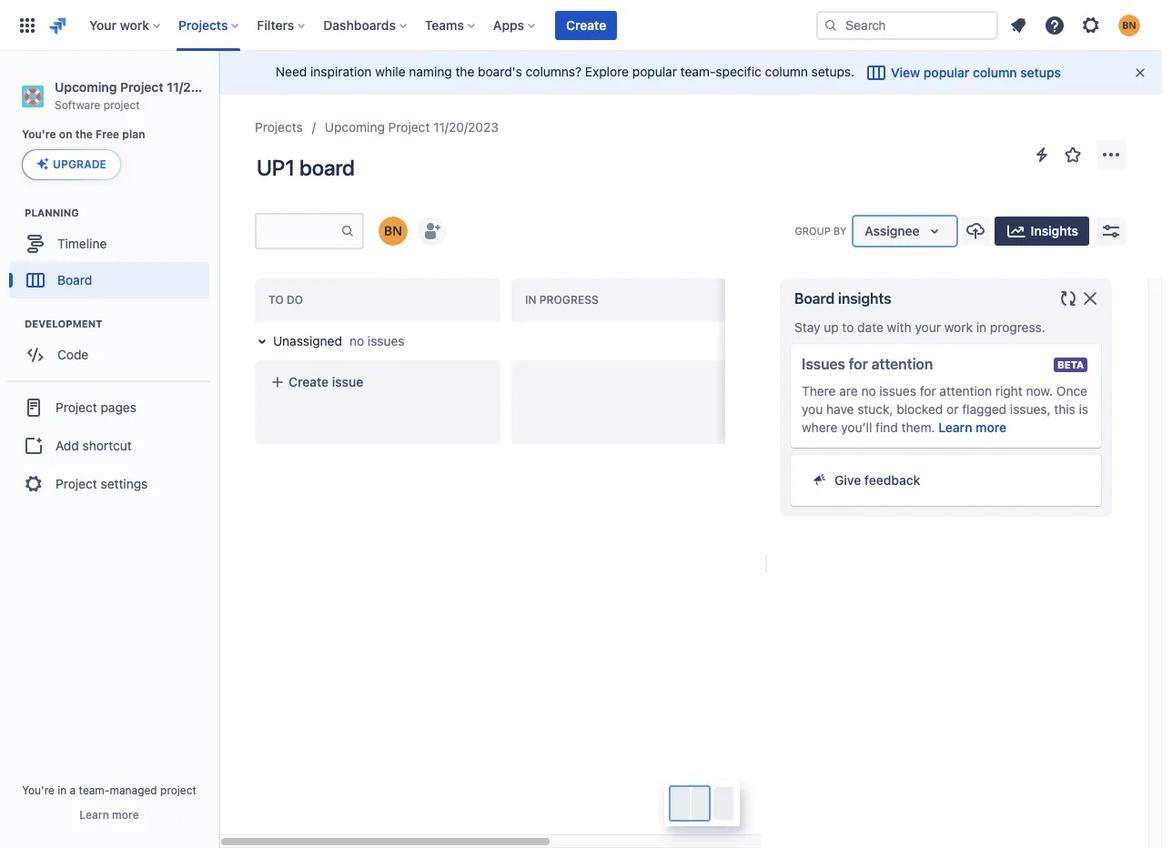 Task type: vqa. For each thing, say whether or not it's contained in the screenshot.
name
no



Task type: describe. For each thing, give the bounding box(es) containing it.
progress.
[[990, 319, 1045, 335]]

dashboards button
[[318, 10, 414, 40]]

project inside upcoming project 11/20/2023 software project
[[120, 79, 164, 95]]

dashboards
[[323, 17, 396, 32]]

upcoming for upcoming project 11/20/2023 software project
[[55, 79, 117, 95]]

in progress
[[525, 293, 599, 307]]

board link
[[9, 262, 209, 299]]

up1 board
[[257, 155, 355, 180]]

projects link
[[255, 116, 303, 138]]

issues inside 'there are no issues for attention right now. once you have stuck, blocked or flagged issues, this is where you'll find them.'
[[879, 383, 916, 399]]

board for board
[[57, 272, 92, 287]]

up1
[[257, 155, 295, 180]]

group
[[795, 225, 831, 237]]

where
[[802, 419, 838, 435]]

projects button
[[173, 10, 246, 40]]

upcoming project 11/20/2023 software project
[[55, 79, 235, 112]]

free
[[96, 128, 119, 141]]

issues for attention
[[802, 356, 933, 372]]

0 horizontal spatial no
[[349, 333, 364, 349]]

1 horizontal spatial the
[[455, 63, 474, 79]]

project inside upcoming project 11/20/2023 software project
[[104, 98, 140, 112]]

your
[[89, 17, 117, 32]]

view popular column setups button
[[855, 58, 1072, 87]]

assignee button
[[854, 217, 956, 246]]

settings
[[101, 476, 148, 491]]

code link
[[9, 337, 209, 373]]

create for create
[[566, 17, 606, 32]]

apps button
[[488, 10, 542, 40]]

teams
[[425, 17, 464, 32]]

primary element
[[11, 0, 816, 51]]

1 vertical spatial learn more button
[[79, 808, 139, 823]]

planning image
[[3, 202, 25, 224]]

filters
[[257, 17, 294, 32]]

give feedback button
[[802, 466, 1090, 495]]

more for bottom the learn more button
[[112, 808, 139, 822]]

to do
[[268, 293, 303, 307]]

once
[[1056, 383, 1087, 399]]

view
[[891, 65, 920, 80]]

now.
[[1026, 383, 1053, 399]]

to
[[268, 293, 284, 307]]

group containing project pages
[[7, 381, 211, 510]]

0 vertical spatial attention
[[871, 356, 933, 372]]

beta
[[1057, 359, 1084, 370]]

1 vertical spatial project
[[160, 783, 196, 797]]

create for create issue
[[288, 374, 329, 389]]

shortcut
[[82, 438, 132, 453]]

your work button
[[84, 10, 167, 40]]

need
[[276, 63, 307, 79]]

project up add
[[56, 399, 97, 415]]

by
[[833, 225, 846, 237]]

do
[[287, 293, 303, 307]]

add people image
[[420, 220, 442, 242]]

issues
[[802, 356, 845, 372]]

search image
[[824, 18, 838, 32]]

stay
[[794, 319, 820, 335]]

unassigned
[[273, 333, 342, 349]]

columns?
[[526, 63, 582, 79]]

learn for bottom the learn more button
[[79, 808, 109, 822]]

0 horizontal spatial team-
[[79, 783, 110, 797]]

you'll
[[841, 419, 872, 435]]

pages
[[101, 399, 136, 415]]

0 vertical spatial issues
[[368, 333, 404, 349]]

0 horizontal spatial the
[[75, 128, 93, 141]]

this
[[1054, 401, 1075, 417]]

upcoming project 11/20/2023
[[325, 119, 499, 135]]

stay up to date with your work in progress.
[[794, 319, 1045, 335]]

close insights panel image
[[1079, 288, 1101, 309]]

import image
[[964, 220, 986, 242]]

insights button
[[994, 217, 1089, 246]]

right
[[995, 383, 1023, 399]]

group by
[[795, 225, 846, 237]]

date
[[857, 319, 883, 335]]

progress
[[539, 293, 599, 307]]

or
[[946, 401, 959, 417]]

filters button
[[252, 10, 312, 40]]

insights
[[838, 290, 891, 307]]

stuck,
[[857, 401, 893, 417]]

to
[[842, 319, 854, 335]]

need inspiration while naming the board's columns? explore popular team-specific column setups.
[[276, 63, 855, 79]]

add
[[56, 438, 79, 453]]

Search this board text field
[[257, 215, 340, 247]]

appswitcher icon image
[[16, 14, 38, 36]]

your work
[[89, 17, 149, 32]]

upcoming project 11/20/2023 link
[[325, 116, 499, 138]]

code
[[57, 347, 89, 362]]

learn more for bottom the learn more button
[[79, 808, 139, 822]]

board insights
[[794, 290, 891, 307]]

no inside 'there are no issues for attention right now. once you have stuck, blocked or flagged issues, this is where you'll find them.'
[[861, 383, 876, 399]]

issue
[[332, 374, 363, 389]]

you're on the free plan
[[22, 128, 145, 141]]

apps
[[493, 17, 524, 32]]

board's
[[478, 63, 522, 79]]

work inside board insights dialog
[[944, 319, 973, 335]]

there
[[802, 383, 836, 399]]

have
[[826, 401, 854, 417]]

board for board insights
[[794, 290, 835, 307]]

more image
[[1100, 144, 1122, 166]]

popular inside button
[[923, 65, 969, 80]]

notifications image
[[1007, 14, 1029, 36]]

help image
[[1044, 14, 1066, 36]]

naming
[[409, 63, 452, 79]]

star up1 board image
[[1062, 144, 1084, 166]]

Search field
[[816, 10, 998, 40]]

your profile and settings image
[[1118, 14, 1140, 36]]

1 vertical spatial in
[[58, 783, 67, 797]]



Task type: locate. For each thing, give the bounding box(es) containing it.
learn more button
[[938, 419, 1006, 437], [79, 808, 139, 823]]

create issue button
[[259, 366, 496, 399]]

1 vertical spatial 11/20/2023
[[433, 119, 499, 135]]

find
[[876, 419, 898, 435]]

work right your
[[120, 17, 149, 32]]

projects up up1
[[255, 119, 303, 135]]

in left a
[[58, 783, 67, 797]]

you're for you're in a team-managed project
[[22, 783, 55, 797]]

0 vertical spatial upcoming
[[55, 79, 117, 95]]

no up stuck,
[[861, 383, 876, 399]]

upcoming up board
[[325, 119, 385, 135]]

1 vertical spatial board
[[794, 290, 835, 307]]

11/20/2023 for upcoming project 11/20/2023
[[433, 119, 499, 135]]

1 vertical spatial for
[[920, 383, 936, 399]]

teams button
[[419, 10, 482, 40]]

project
[[104, 98, 140, 112], [160, 783, 196, 797]]

plan
[[122, 128, 145, 141]]

11/20/2023
[[167, 79, 235, 95], [433, 119, 499, 135]]

in
[[525, 293, 536, 307]]

1 vertical spatial learn
[[79, 808, 109, 822]]

1 vertical spatial no
[[861, 383, 876, 399]]

feedback
[[864, 472, 920, 488]]

work
[[120, 17, 149, 32], [944, 319, 973, 335]]

inspiration
[[310, 63, 372, 79]]

them.
[[901, 419, 935, 435]]

projects up the sidebar navigation icon
[[178, 17, 228, 32]]

11/20/2023 down board's in the top left of the page
[[433, 119, 499, 135]]

the right naming
[[455, 63, 474, 79]]

with
[[887, 319, 912, 335]]

popular right explore
[[632, 63, 677, 79]]

0 horizontal spatial attention
[[871, 356, 933, 372]]

0 vertical spatial create
[[566, 17, 606, 32]]

unassigned no issues
[[273, 333, 404, 349]]

1 horizontal spatial in
[[976, 319, 986, 335]]

settings image
[[1080, 14, 1102, 36]]

1 horizontal spatial learn
[[938, 419, 972, 435]]

0 horizontal spatial issues
[[368, 333, 404, 349]]

for up are on the right of page
[[849, 356, 868, 372]]

upcoming
[[55, 79, 117, 95], [325, 119, 385, 135]]

flagged
[[962, 401, 1007, 417]]

0 horizontal spatial for
[[849, 356, 868, 372]]

your
[[915, 319, 941, 335]]

board inside dialog
[[794, 290, 835, 307]]

0 vertical spatial team-
[[680, 63, 716, 79]]

sidebar navigation image
[[198, 73, 238, 109]]

0 vertical spatial more
[[976, 419, 1006, 435]]

upcoming inside upcoming project 11/20/2023 software project
[[55, 79, 117, 95]]

1 horizontal spatial attention
[[939, 383, 992, 399]]

you're for you're on the free plan
[[22, 128, 56, 141]]

1 horizontal spatial work
[[944, 319, 973, 335]]

timeline
[[57, 236, 107, 251]]

more down flagged
[[976, 419, 1006, 435]]

0 horizontal spatial learn more
[[79, 808, 139, 822]]

project down while
[[388, 119, 430, 135]]

0 vertical spatial in
[[976, 319, 986, 335]]

board
[[299, 155, 355, 180]]

project pages link
[[7, 388, 211, 428]]

specific
[[716, 63, 761, 79]]

1 horizontal spatial more
[[976, 419, 1006, 435]]

1 vertical spatial the
[[75, 128, 93, 141]]

insights image
[[1005, 220, 1027, 242]]

dismiss image
[[1133, 66, 1147, 80]]

1 horizontal spatial upcoming
[[325, 119, 385, 135]]

0 horizontal spatial learn more button
[[79, 808, 139, 823]]

1 vertical spatial issues
[[879, 383, 916, 399]]

1 horizontal spatial project
[[160, 783, 196, 797]]

on
[[59, 128, 72, 141]]

1 horizontal spatial team-
[[680, 63, 716, 79]]

1 horizontal spatial create
[[566, 17, 606, 32]]

are
[[839, 383, 858, 399]]

0 horizontal spatial more
[[112, 808, 139, 822]]

team-
[[680, 63, 716, 79], [79, 783, 110, 797]]

1 horizontal spatial learn more
[[938, 419, 1006, 435]]

0 vertical spatial learn
[[938, 419, 972, 435]]

board insights dialog
[[780, 278, 1112, 517]]

1 vertical spatial you're
[[22, 783, 55, 797]]

explore
[[585, 63, 629, 79]]

learn more inside board insights dialog
[[938, 419, 1006, 435]]

blocked
[[897, 401, 943, 417]]

0 horizontal spatial 11/20/2023
[[167, 79, 235, 95]]

for inside 'there are no issues for attention right now. once you have stuck, blocked or flagged issues, this is where you'll find them.'
[[920, 383, 936, 399]]

1 vertical spatial learn more
[[79, 808, 139, 822]]

ben nelson image
[[379, 217, 408, 246]]

feedback icon image
[[813, 472, 827, 487]]

1 horizontal spatial issues
[[879, 383, 916, 399]]

1 horizontal spatial projects
[[255, 119, 303, 135]]

0 vertical spatial for
[[849, 356, 868, 372]]

1 vertical spatial team-
[[79, 783, 110, 797]]

setups.
[[811, 63, 855, 79]]

1 vertical spatial projects
[[255, 119, 303, 135]]

1 vertical spatial upcoming
[[325, 119, 385, 135]]

1 vertical spatial work
[[944, 319, 973, 335]]

in left the progress.
[[976, 319, 986, 335]]

more inside board insights dialog
[[976, 419, 1006, 435]]

issues up create issue button
[[368, 333, 404, 349]]

create inside primary element
[[566, 17, 606, 32]]

11/20/2023 for upcoming project 11/20/2023 software project
[[167, 79, 235, 95]]

work inside dropdown button
[[120, 17, 149, 32]]

more
[[976, 419, 1006, 435], [112, 808, 139, 822]]

attention down with
[[871, 356, 933, 372]]

popular
[[632, 63, 677, 79], [923, 65, 969, 80]]

project settings
[[56, 476, 148, 491]]

learn more down flagged
[[938, 419, 1006, 435]]

0 vertical spatial board
[[57, 272, 92, 287]]

projects inside popup button
[[178, 17, 228, 32]]

add shortcut
[[56, 438, 132, 453]]

project down add
[[56, 476, 97, 491]]

0 vertical spatial no
[[349, 333, 364, 349]]

0 horizontal spatial learn
[[79, 808, 109, 822]]

software
[[55, 98, 100, 112]]

create up explore
[[566, 17, 606, 32]]

assignee
[[865, 223, 920, 238]]

1 horizontal spatial for
[[920, 383, 936, 399]]

setups
[[1020, 65, 1061, 80]]

attention up or
[[939, 383, 992, 399]]

1 you're from the top
[[22, 128, 56, 141]]

0 vertical spatial work
[[120, 17, 149, 32]]

0 horizontal spatial work
[[120, 17, 149, 32]]

automations menu button icon image
[[1031, 143, 1053, 165]]

0 horizontal spatial create
[[288, 374, 329, 389]]

0 vertical spatial you're
[[22, 128, 56, 141]]

0 horizontal spatial in
[[58, 783, 67, 797]]

development group
[[9, 317, 217, 379]]

learn more down you're in a team-managed project on the left of page
[[79, 808, 139, 822]]

learn for the learn more button within board insights dialog
[[938, 419, 972, 435]]

11/20/2023 down projects popup button
[[167, 79, 235, 95]]

1 horizontal spatial column
[[973, 65, 1017, 80]]

projects for projects "link"
[[255, 119, 303, 135]]

the
[[455, 63, 474, 79], [75, 128, 93, 141]]

create button
[[555, 10, 617, 40]]

you're in a team-managed project
[[22, 783, 196, 797]]

1 vertical spatial attention
[[939, 383, 992, 399]]

upgrade
[[53, 158, 106, 171]]

learn more for the learn more button within board insights dialog
[[938, 419, 1006, 435]]

board inside 'link'
[[57, 272, 92, 287]]

create left issue
[[288, 374, 329, 389]]

refresh insights panel image
[[1057, 288, 1079, 309]]

learn more button down you're in a team-managed project on the left of page
[[79, 808, 139, 823]]

1 horizontal spatial popular
[[923, 65, 969, 80]]

project right managed
[[160, 783, 196, 797]]

issues up blocked
[[879, 383, 916, 399]]

learn inside board insights dialog
[[938, 419, 972, 435]]

you're left the on
[[22, 128, 56, 141]]

a
[[70, 783, 76, 797]]

planning group
[[9, 206, 217, 304]]

0 vertical spatial 11/20/2023
[[167, 79, 235, 95]]

upgrade button
[[23, 150, 120, 180]]

development
[[25, 318, 102, 330]]

1 horizontal spatial learn more button
[[938, 419, 1006, 437]]

project
[[120, 79, 164, 95], [388, 119, 430, 135], [56, 399, 97, 415], [56, 476, 97, 491]]

development image
[[3, 313, 25, 335]]

project pages
[[56, 399, 136, 415]]

jira image
[[47, 14, 69, 36], [47, 14, 69, 36]]

issues,
[[1010, 401, 1051, 417]]

view settings image
[[1100, 220, 1122, 242]]

2 you're from the top
[[22, 783, 55, 797]]

banner containing your work
[[0, 0, 1162, 51]]

0 horizontal spatial projects
[[178, 17, 228, 32]]

attention inside 'there are no issues for attention right now. once you have stuck, blocked or flagged issues, this is where you'll find them.'
[[939, 383, 992, 399]]

is
[[1079, 401, 1088, 417]]

column left setups. at the right top of the page
[[765, 63, 808, 79]]

1 vertical spatial create
[[288, 374, 329, 389]]

more down managed
[[112, 808, 139, 822]]

while
[[375, 63, 405, 79]]

create
[[566, 17, 606, 32], [288, 374, 329, 389]]

projects for projects popup button
[[178, 17, 228, 32]]

learn more button down flagged
[[938, 419, 1006, 437]]

group
[[7, 381, 211, 510]]

learn down or
[[938, 419, 972, 435]]

for up blocked
[[920, 383, 936, 399]]

project up "plan" on the top
[[104, 98, 140, 112]]

projects
[[178, 17, 228, 32], [255, 119, 303, 135]]

you're left a
[[22, 783, 55, 797]]

board up stay
[[794, 290, 835, 307]]

column inside button
[[973, 65, 1017, 80]]

board down timeline
[[57, 272, 92, 287]]

0 vertical spatial learn more
[[938, 419, 1006, 435]]

upcoming up software
[[55, 79, 117, 95]]

more for the learn more button within board insights dialog
[[976, 419, 1006, 435]]

0 vertical spatial learn more button
[[938, 419, 1006, 437]]

in inside dialog
[[976, 319, 986, 335]]

managed
[[110, 783, 157, 797]]

0 horizontal spatial popular
[[632, 63, 677, 79]]

work right the your
[[944, 319, 973, 335]]

upcoming for upcoming project 11/20/2023
[[325, 119, 385, 135]]

view popular column setups
[[891, 65, 1061, 80]]

insights
[[1031, 223, 1078, 238]]

0 horizontal spatial column
[[765, 63, 808, 79]]

0 vertical spatial project
[[104, 98, 140, 112]]

banner
[[0, 0, 1162, 51]]

column left the setups
[[973, 65, 1017, 80]]

1 horizontal spatial 11/20/2023
[[433, 119, 499, 135]]

0 vertical spatial projects
[[178, 17, 228, 32]]

add shortcut button
[[7, 428, 211, 464]]

learn down you're in a team-managed project on the left of page
[[79, 808, 109, 822]]

1 vertical spatial more
[[112, 808, 139, 822]]

11/20/2023 inside upcoming project 11/20/2023 software project
[[167, 79, 235, 95]]

1 horizontal spatial no
[[861, 383, 876, 399]]

0 horizontal spatial project
[[104, 98, 140, 112]]

0 horizontal spatial board
[[57, 272, 92, 287]]

0 vertical spatial the
[[455, 63, 474, 79]]

1 horizontal spatial board
[[794, 290, 835, 307]]

learn more button inside board insights dialog
[[938, 419, 1006, 437]]

create issue
[[288, 374, 363, 389]]

popular right view
[[923, 65, 969, 80]]

for
[[849, 356, 868, 372], [920, 383, 936, 399]]

project up "plan" on the top
[[120, 79, 164, 95]]

the right the on
[[75, 128, 93, 141]]

give
[[834, 472, 861, 488]]

learn
[[938, 419, 972, 435], [79, 808, 109, 822]]

you
[[802, 401, 823, 417]]

give feedback
[[834, 472, 920, 488]]

in
[[976, 319, 986, 335], [58, 783, 67, 797]]

0 horizontal spatial upcoming
[[55, 79, 117, 95]]

learn more
[[938, 419, 1006, 435], [79, 808, 139, 822]]

timeline link
[[9, 226, 209, 262]]

no up issue
[[349, 333, 364, 349]]



